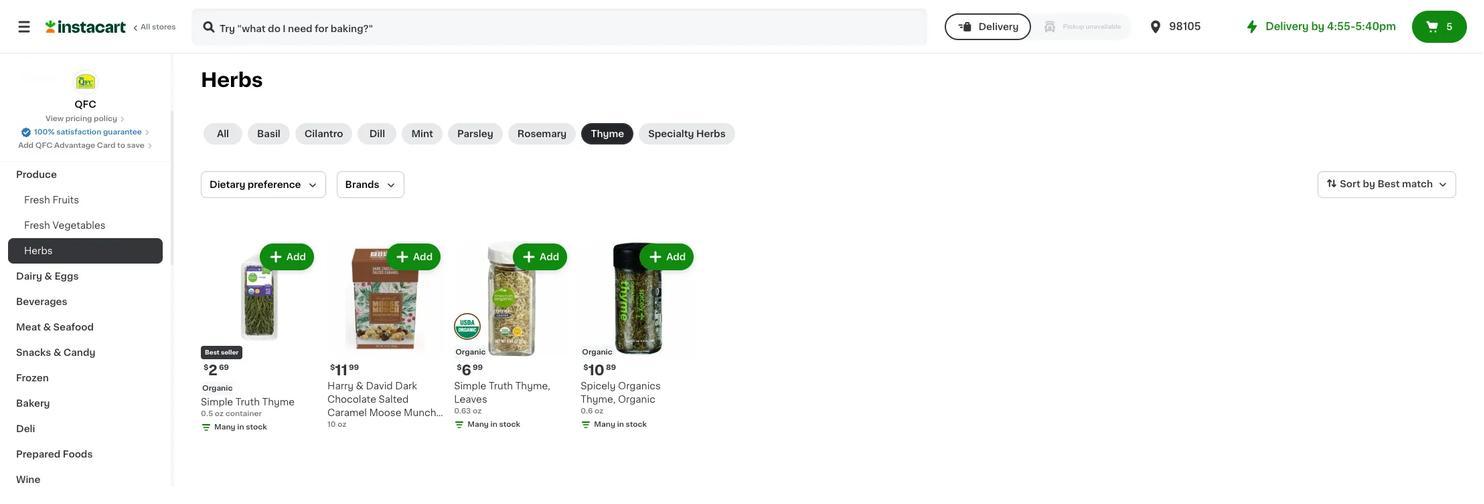 Task type: vqa. For each thing, say whether or not it's contained in the screenshot.
Add button related to 11
yes



Task type: describe. For each thing, give the bounding box(es) containing it.
organics
[[618, 382, 661, 391]]

simple for 0.5
[[201, 398, 233, 407]]

beverages link
[[8, 289, 163, 315]]

parsley
[[457, 129, 493, 139]]

69
[[219, 364, 229, 372]]

best for best seller
[[205, 350, 220, 356]]

stores
[[152, 23, 176, 31]]

& for snacks
[[53, 348, 61, 358]]

best for best match
[[1378, 180, 1400, 189]]

stock for 6
[[499, 421, 520, 429]]

container
[[226, 411, 262, 418]]

10 oz
[[328, 421, 347, 429]]

meat & seafood link
[[8, 315, 163, 340]]

0.6
[[581, 408, 593, 415]]

6
[[462, 364, 472, 378]]

truth for thyme
[[236, 398, 260, 407]]

89
[[606, 364, 616, 372]]

guarantee
[[103, 129, 142, 136]]

it
[[59, 45, 65, 54]]

brands
[[345, 180, 379, 190]]

fresh for fresh fruits
[[24, 196, 50, 205]]

produce link
[[8, 162, 163, 188]]

delivery for delivery by 4:55-5:40pm
[[1266, 21, 1309, 31]]

5
[[1447, 22, 1453, 31]]

seafood
[[53, 323, 94, 332]]

$ for 11
[[330, 364, 335, 372]]

leaves
[[454, 395, 487, 405]]

parsley link
[[448, 123, 503, 145]]

5:40pm
[[1356, 21, 1397, 31]]

thanksgiving link
[[8, 137, 163, 162]]

0 horizontal spatial many
[[214, 424, 236, 431]]

delivery for delivery
[[979, 22, 1019, 31]]

$ 11 99
[[330, 364, 359, 378]]

all for all
[[217, 129, 229, 139]]

brands button
[[337, 171, 404, 198]]

organic inside spicely organics thyme, organic 0.6 oz
[[618, 395, 656, 405]]

oz inside the simple truth thyme, leaves 0.63 oz
[[473, 408, 482, 415]]

qfc logo image
[[73, 70, 98, 95]]

0 vertical spatial qfc
[[75, 100, 96, 109]]

fresh vegetables link
[[8, 213, 163, 238]]

policy
[[94, 115, 117, 123]]

save
[[127, 142, 145, 149]]

truth for thyme,
[[489, 382, 513, 391]]

many for 6
[[468, 421, 489, 429]]

dietary preference button
[[201, 171, 326, 198]]

candy
[[63, 348, 95, 358]]

99 for 11
[[349, 364, 359, 372]]

product group containing 10
[[581, 241, 697, 433]]

$ 6 99
[[457, 364, 483, 378]]

satisfaction
[[56, 129, 101, 136]]

0.63
[[454, 408, 471, 415]]

basil
[[257, 129, 281, 139]]

deli
[[16, 425, 35, 434]]

dietary preference
[[210, 180, 301, 190]]

product group containing 11
[[328, 241, 444, 431]]

0 horizontal spatial stock
[[246, 424, 267, 431]]

98105 button
[[1148, 8, 1229, 46]]

fresh fruits
[[24, 196, 79, 205]]

& for harry
[[356, 382, 364, 391]]

buy
[[38, 45, 57, 54]]

lists
[[38, 72, 61, 81]]

dairy
[[16, 272, 42, 281]]

produce
[[16, 170, 57, 180]]

cilantro
[[305, 129, 343, 139]]

prepared foods link
[[8, 442, 163, 468]]

oz down caramel on the left bottom of page
[[338, 421, 347, 429]]

moose
[[369, 409, 402, 418]]

0.5
[[201, 411, 213, 418]]

fresh vegetables
[[24, 221, 106, 230]]

add button for 10
[[641, 245, 693, 269]]

simple truth thyme 0.5 oz container
[[201, 398, 295, 418]]

wine link
[[8, 468, 163, 488]]

advantage
[[54, 142, 95, 149]]

rosemary
[[518, 129, 567, 139]]

many in stock for 10
[[594, 421, 647, 429]]

$ for 2
[[204, 364, 209, 372]]

lists link
[[8, 63, 163, 90]]

eggs
[[55, 272, 79, 281]]

Best match Sort by field
[[1318, 171, 1457, 198]]

david
[[366, 382, 393, 391]]

spicely organics thyme, organic 0.6 oz
[[581, 382, 661, 415]]

deli link
[[8, 417, 163, 442]]

buy it again link
[[8, 36, 163, 63]]

organic up the $ 6 99
[[456, 349, 486, 356]]

meat & seafood
[[16, 323, 94, 332]]

card
[[97, 142, 115, 149]]

dill link
[[358, 123, 397, 145]]

add for 6
[[540, 253, 559, 262]]

preference
[[248, 180, 301, 190]]

0 horizontal spatial 10
[[328, 421, 336, 429]]

in for 6
[[491, 421, 498, 429]]

specialty
[[649, 129, 694, 139]]

rosemary link
[[508, 123, 576, 145]]

oz inside simple truth thyme 0.5 oz container
[[215, 411, 224, 418]]

again
[[68, 45, 94, 54]]

pricing
[[65, 115, 92, 123]]



Task type: locate. For each thing, give the bounding box(es) containing it.
best left seller
[[205, 350, 220, 356]]

& left candy
[[53, 348, 61, 358]]

in down the simple truth thyme, leaves 0.63 oz
[[491, 421, 498, 429]]

vegetables
[[53, 221, 106, 230]]

truth inside the simple truth thyme, leaves 0.63 oz
[[489, 382, 513, 391]]

all stores link
[[46, 8, 177, 46]]

dill
[[370, 129, 385, 139]]

simple inside the simple truth thyme, leaves 0.63 oz
[[454, 382, 487, 391]]

service type group
[[945, 13, 1132, 40]]

4:55-
[[1327, 21, 1356, 31]]

delivery by 4:55-5:40pm link
[[1245, 19, 1397, 35]]

qfc
[[75, 100, 96, 109], [35, 142, 52, 149]]

2 horizontal spatial herbs
[[697, 129, 726, 139]]

1 horizontal spatial thyme,
[[581, 395, 616, 405]]

organic down $ 2 69
[[202, 385, 233, 393]]

0 horizontal spatial qfc
[[35, 142, 52, 149]]

0 horizontal spatial best
[[205, 350, 220, 356]]

& for meat
[[43, 323, 51, 332]]

2 horizontal spatial stock
[[626, 421, 647, 429]]

many in stock down container
[[214, 424, 267, 431]]

truth inside simple truth thyme 0.5 oz container
[[236, 398, 260, 407]]

prepared foods
[[16, 450, 93, 459]]

1 vertical spatial best
[[205, 350, 220, 356]]

by right sort
[[1363, 180, 1376, 189]]

0 horizontal spatial thyme
[[262, 398, 295, 407]]

delivery button
[[945, 13, 1031, 40]]

foods
[[63, 450, 93, 459]]

prepared
[[16, 450, 61, 459]]

in for 10
[[617, 421, 624, 429]]

0 horizontal spatial simple
[[201, 398, 233, 407]]

$ for 10
[[584, 364, 589, 372]]

1 horizontal spatial thyme
[[591, 129, 624, 139]]

& inside dairy & eggs link
[[44, 272, 52, 281]]

2 horizontal spatial in
[[617, 421, 624, 429]]

meat
[[16, 323, 41, 332]]

qfc down 100%
[[35, 142, 52, 149]]

sort by
[[1340, 180, 1376, 189]]

1 vertical spatial qfc
[[35, 142, 52, 149]]

simple inside simple truth thyme 0.5 oz container
[[201, 398, 233, 407]]

& left eggs
[[44, 272, 52, 281]]

10 left 89
[[589, 364, 605, 378]]

3 product group from the left
[[454, 241, 570, 433]]

& for dairy
[[44, 272, 52, 281]]

harry & david dark chocolate salted caramel moose munch premium popcorn
[[328, 382, 436, 431]]

0 vertical spatial thyme,
[[516, 382, 550, 391]]

99 right 6
[[473, 364, 483, 372]]

& inside snacks & candy link
[[53, 348, 61, 358]]

all for all stores
[[141, 23, 150, 31]]

1 vertical spatial simple
[[201, 398, 233, 407]]

0 vertical spatial simple
[[454, 382, 487, 391]]

in down container
[[237, 424, 244, 431]]

all left basil
[[217, 129, 229, 139]]

thyme, left spicely on the bottom of page
[[516, 382, 550, 391]]

many for 10
[[594, 421, 616, 429]]

$ up the leaves
[[457, 364, 462, 372]]

best inside field
[[1378, 180, 1400, 189]]

1 vertical spatial all
[[217, 129, 229, 139]]

&
[[44, 272, 52, 281], [43, 323, 51, 332], [53, 348, 61, 358], [356, 382, 364, 391]]

munch
[[404, 409, 436, 418]]

2 vertical spatial herbs
[[24, 246, 53, 256]]

1 horizontal spatial herbs
[[201, 70, 263, 90]]

& right meat
[[43, 323, 51, 332]]

recipes
[[16, 119, 55, 129]]

0 horizontal spatial truth
[[236, 398, 260, 407]]

caramel
[[328, 409, 367, 418]]

$ left "69"
[[204, 364, 209, 372]]

1 horizontal spatial stock
[[499, 421, 520, 429]]

& up the chocolate
[[356, 382, 364, 391]]

best left the match
[[1378, 180, 1400, 189]]

stock down spicely organics thyme, organic 0.6 oz
[[626, 421, 647, 429]]

add qfc advantage card to save link
[[18, 141, 153, 151]]

1 horizontal spatial simple
[[454, 382, 487, 391]]

1 vertical spatial thyme,
[[581, 395, 616, 405]]

view pricing policy
[[45, 115, 117, 123]]

herbs link
[[8, 238, 163, 264]]

100%
[[34, 129, 55, 136]]

spicely
[[581, 382, 616, 391]]

add qfc advantage card to save
[[18, 142, 145, 149]]

many down spicely organics thyme, organic 0.6 oz
[[594, 421, 616, 429]]

11
[[335, 364, 348, 378]]

0 vertical spatial best
[[1378, 180, 1400, 189]]

to
[[117, 142, 125, 149]]

thanksgiving
[[16, 145, 80, 154]]

best
[[1378, 180, 1400, 189], [205, 350, 220, 356]]

frozen
[[16, 374, 49, 383]]

0 vertical spatial 10
[[589, 364, 605, 378]]

2 horizontal spatial many
[[594, 421, 616, 429]]

frozen link
[[8, 366, 163, 391]]

add for 11
[[413, 253, 433, 262]]

1 99 from the left
[[349, 364, 359, 372]]

$ 10 89
[[584, 364, 616, 378]]

1 add button from the left
[[261, 245, 313, 269]]

99 inside $ 11 99
[[349, 364, 359, 372]]

stock down the simple truth thyme, leaves 0.63 oz
[[499, 421, 520, 429]]

add for 10
[[667, 253, 686, 262]]

0 horizontal spatial thyme,
[[516, 382, 550, 391]]

organic
[[582, 349, 613, 356], [456, 349, 486, 356], [202, 385, 233, 393], [618, 395, 656, 405]]

1 vertical spatial by
[[1363, 180, 1376, 189]]

$ for 6
[[457, 364, 462, 372]]

dark
[[395, 382, 417, 391]]

many
[[594, 421, 616, 429], [468, 421, 489, 429], [214, 424, 236, 431]]

10 down caramel on the left bottom of page
[[328, 421, 336, 429]]

1 horizontal spatial all
[[217, 129, 229, 139]]

add button for 11
[[388, 245, 440, 269]]

100% satisfaction guarantee button
[[21, 125, 150, 138]]

thyme
[[591, 129, 624, 139], [262, 398, 295, 407]]

1 horizontal spatial truth
[[489, 382, 513, 391]]

sort
[[1340, 180, 1361, 189]]

1 $ from the left
[[204, 364, 209, 372]]

1 vertical spatial herbs
[[697, 129, 726, 139]]

best match
[[1378, 180, 1433, 189]]

1 product group from the left
[[201, 241, 317, 436]]

dairy & eggs
[[16, 272, 79, 281]]

$ 2 69
[[204, 364, 229, 378]]

thyme link
[[582, 123, 634, 145]]

oz inside spicely organics thyme, organic 0.6 oz
[[595, 408, 604, 415]]

all left stores
[[141, 23, 150, 31]]

thyme, for 6
[[516, 382, 550, 391]]

0 horizontal spatial delivery
[[979, 22, 1019, 31]]

0 vertical spatial by
[[1312, 21, 1325, 31]]

$ inside $ 11 99
[[330, 364, 335, 372]]

organic up $ 10 89
[[582, 349, 613, 356]]

simple
[[454, 382, 487, 391], [201, 398, 233, 407]]

thyme, down spicely on the bottom of page
[[581, 395, 616, 405]]

view
[[45, 115, 64, 123]]

simple for leaves
[[454, 382, 487, 391]]

snacks & candy link
[[8, 340, 163, 366]]

qfc link
[[73, 70, 98, 111]]

product group
[[201, 241, 317, 436], [328, 241, 444, 431], [454, 241, 570, 433], [581, 241, 697, 433]]

oz
[[595, 408, 604, 415], [473, 408, 482, 415], [215, 411, 224, 418], [338, 421, 347, 429]]

2 99 from the left
[[473, 364, 483, 372]]

1 horizontal spatial many
[[468, 421, 489, 429]]

all stores
[[141, 23, 176, 31]]

stock
[[626, 421, 647, 429], [499, 421, 520, 429], [246, 424, 267, 431]]

many in stock
[[594, 421, 647, 429], [468, 421, 520, 429], [214, 424, 267, 431]]

0 vertical spatial truth
[[489, 382, 513, 391]]

1 fresh from the top
[[24, 196, 50, 205]]

Search field
[[193, 9, 927, 44]]

qfc up view pricing policy link
[[75, 100, 96, 109]]

delivery by 4:55-5:40pm
[[1266, 21, 1397, 31]]

dietary
[[210, 180, 245, 190]]

fresh for fresh vegetables
[[24, 221, 50, 230]]

0 vertical spatial fresh
[[24, 196, 50, 205]]

0 horizontal spatial all
[[141, 23, 150, 31]]

& inside meat & seafood link
[[43, 323, 51, 332]]

$ up harry
[[330, 364, 335, 372]]

basil link
[[248, 123, 290, 145]]

view pricing policy link
[[45, 114, 125, 125]]

instacart logo image
[[46, 19, 126, 35]]

fresh
[[24, 196, 50, 205], [24, 221, 50, 230]]

1 vertical spatial 10
[[328, 421, 336, 429]]

all link
[[204, 123, 242, 145]]

99 for 6
[[473, 364, 483, 372]]

by for delivery
[[1312, 21, 1325, 31]]

simple up the leaves
[[454, 382, 487, 391]]

1 horizontal spatial many in stock
[[468, 421, 520, 429]]

many in stock down spicely organics thyme, organic 0.6 oz
[[594, 421, 647, 429]]

oz right 0.6 on the bottom
[[595, 408, 604, 415]]

by inside field
[[1363, 180, 1376, 189]]

0 vertical spatial herbs
[[201, 70, 263, 90]]

4 $ from the left
[[457, 364, 462, 372]]

many in stock down the simple truth thyme, leaves 0.63 oz
[[468, 421, 520, 429]]

1 vertical spatial fresh
[[24, 221, 50, 230]]

by for sort
[[1363, 180, 1376, 189]]

many down container
[[214, 424, 236, 431]]

product group containing 2
[[201, 241, 317, 436]]

chocolate
[[328, 395, 376, 405]]

thyme, inside the simple truth thyme, leaves 0.63 oz
[[516, 382, 550, 391]]

wine
[[16, 476, 40, 485]]

many in stock for 6
[[468, 421, 520, 429]]

simple truth thyme, leaves 0.63 oz
[[454, 382, 550, 415]]

3 add button from the left
[[514, 245, 566, 269]]

add button for 6
[[514, 245, 566, 269]]

in down spicely organics thyme, organic 0.6 oz
[[617, 421, 624, 429]]

$ inside $ 10 89
[[584, 364, 589, 372]]

mint link
[[402, 123, 443, 145]]

None search field
[[192, 8, 928, 46]]

delivery inside button
[[979, 22, 1019, 31]]

simple up 0.5
[[201, 398, 233, 407]]

0 vertical spatial all
[[141, 23, 150, 31]]

in
[[617, 421, 624, 429], [491, 421, 498, 429], [237, 424, 244, 431]]

$ inside $ 2 69
[[204, 364, 209, 372]]

premium
[[328, 422, 370, 431]]

fresh down fresh fruits
[[24, 221, 50, 230]]

fresh down produce
[[24, 196, 50, 205]]

organic down organics
[[618, 395, 656, 405]]

thyme, for 10
[[581, 395, 616, 405]]

0 horizontal spatial herbs
[[24, 246, 53, 256]]

herbs up dairy & eggs
[[24, 246, 53, 256]]

mint
[[412, 129, 433, 139]]

all inside 'all' "link"
[[217, 129, 229, 139]]

all inside all stores link
[[141, 23, 150, 31]]

1 horizontal spatial qfc
[[75, 100, 96, 109]]

snacks
[[16, 348, 51, 358]]

thyme, inside spicely organics thyme, organic 0.6 oz
[[581, 395, 616, 405]]

4 product group from the left
[[581, 241, 697, 433]]

1 vertical spatial thyme
[[262, 398, 295, 407]]

2 fresh from the top
[[24, 221, 50, 230]]

all
[[141, 23, 150, 31], [217, 129, 229, 139]]

$ inside the $ 6 99
[[457, 364, 462, 372]]

5 button
[[1413, 11, 1468, 43]]

2 add button from the left
[[388, 245, 440, 269]]

2 horizontal spatial many in stock
[[594, 421, 647, 429]]

100% satisfaction guarantee
[[34, 129, 142, 136]]

oz right 0.5
[[215, 411, 224, 418]]

0 horizontal spatial many in stock
[[214, 424, 267, 431]]

99
[[349, 364, 359, 372], [473, 364, 483, 372]]

snacks & candy
[[16, 348, 95, 358]]

harry
[[328, 382, 354, 391]]

buy it again
[[38, 45, 94, 54]]

herbs up 'all' "link"
[[201, 70, 263, 90]]

stock down container
[[246, 424, 267, 431]]

1 horizontal spatial 99
[[473, 364, 483, 372]]

by left 4:55-
[[1312, 21, 1325, 31]]

1 horizontal spatial delivery
[[1266, 21, 1309, 31]]

popcorn
[[372, 422, 412, 431]]

99 right 11
[[349, 364, 359, 372]]

0 horizontal spatial in
[[237, 424, 244, 431]]

1 horizontal spatial in
[[491, 421, 498, 429]]

herbs right specialty
[[697, 129, 726, 139]]

2 product group from the left
[[328, 241, 444, 431]]

1 horizontal spatial 10
[[589, 364, 605, 378]]

0 horizontal spatial by
[[1312, 21, 1325, 31]]

item badge image
[[454, 313, 481, 340]]

thyme inside simple truth thyme 0.5 oz container
[[262, 398, 295, 407]]

$ up spicely on the bottom of page
[[584, 364, 589, 372]]

product group containing 6
[[454, 241, 570, 433]]

0 horizontal spatial 99
[[349, 364, 359, 372]]

10
[[589, 364, 605, 378], [328, 421, 336, 429]]

1 vertical spatial truth
[[236, 398, 260, 407]]

oz down the leaves
[[473, 408, 482, 415]]

99 inside the $ 6 99
[[473, 364, 483, 372]]

0 vertical spatial thyme
[[591, 129, 624, 139]]

2 $ from the left
[[330, 364, 335, 372]]

bakery link
[[8, 391, 163, 417]]

1 horizontal spatial best
[[1378, 180, 1400, 189]]

& inside harry & david dark chocolate salted caramel moose munch premium popcorn
[[356, 382, 364, 391]]

3 $ from the left
[[584, 364, 589, 372]]

stock for 10
[[626, 421, 647, 429]]

1 horizontal spatial by
[[1363, 180, 1376, 189]]

many down 0.63
[[468, 421, 489, 429]]

4 add button from the left
[[641, 245, 693, 269]]

recipes link
[[8, 111, 163, 137]]



